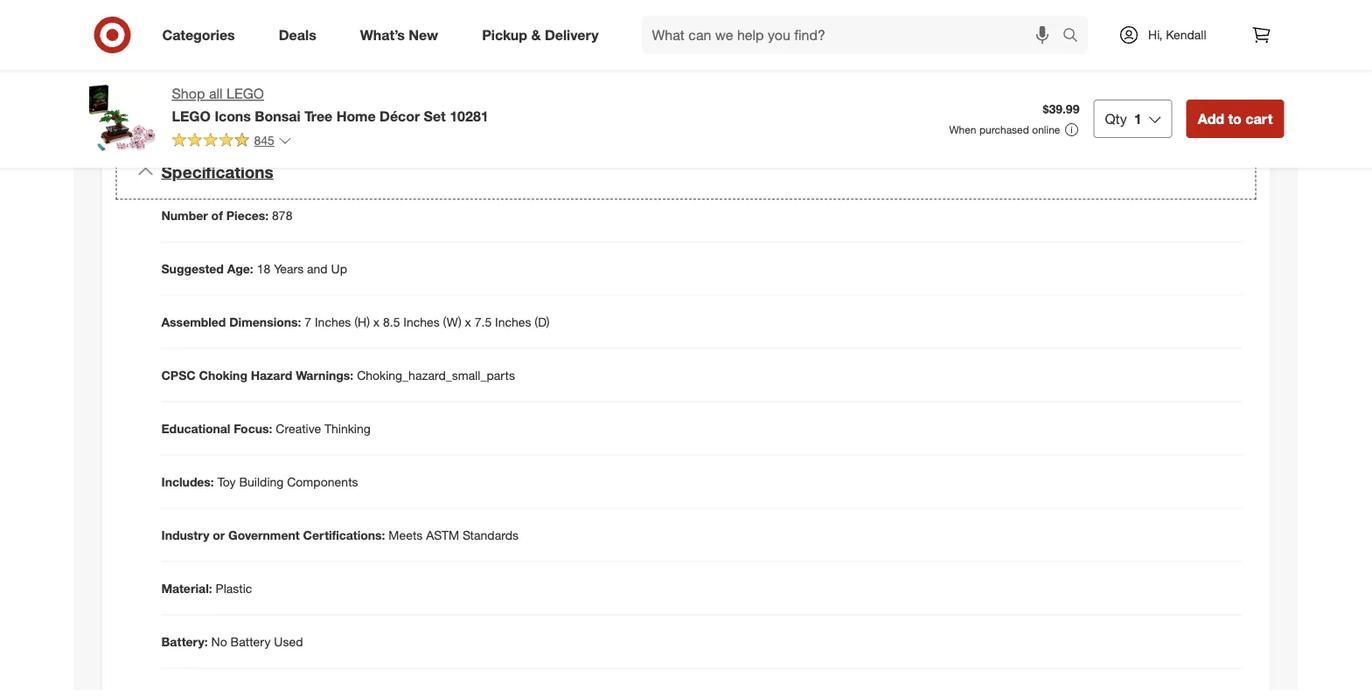 Task type: describe. For each thing, give the bounding box(es) containing it.
educational
[[161, 421, 230, 437]]

cpsc
[[161, 368, 196, 383]]

elements
[[433, 71, 484, 86]]

1 from from the left
[[216, 71, 241, 86]]

when
[[949, 123, 977, 136]]

shop
[[172, 85, 205, 102]]

2 from from the left
[[521, 71, 547, 86]]

cpsc choking hazard warnings: choking_hazard_small_parts
[[161, 368, 515, 383]]

made
[[487, 71, 518, 86]]

the
[[285, 71, 302, 86]]

father's
[[359, 46, 403, 61]]

1 horizontal spatial day,
[[583, 29, 606, 44]]

sourced
[[333, 88, 378, 103]]

number
[[161, 208, 208, 223]]

set
[[424, 107, 446, 125]]

choking_hazard_small_parts
[[357, 368, 515, 383]]

&
[[531, 26, 541, 43]]

10281
[[450, 107, 489, 125]]

What can we help you find? suggestions appear below search field
[[642, 16, 1067, 54]]

includes: toy building components
[[161, 475, 358, 490]]

no
[[211, 635, 227, 650]]

assembled
[[161, 315, 226, 330]]

of
[[211, 208, 223, 223]]

1 x from the left
[[373, 315, 380, 330]]

1 horizontal spatial lego
[[227, 85, 264, 102]]

educational focus: creative thinking
[[161, 421, 371, 437]]

deals link
[[264, 16, 338, 54]]

hazard
[[251, 368, 292, 383]]

hi,
[[1149, 27, 1163, 42]]

shop all lego lego icons bonsai tree home décor set 10281
[[172, 85, 489, 125]]

astm
[[426, 528, 459, 543]]

qty
[[1105, 110, 1127, 127]]

categories link
[[147, 16, 257, 54]]

845
[[254, 133, 275, 148]]

anniversaries,
[[179, 46, 254, 61]]

toy
[[217, 475, 236, 490]]

industry or government certifications: meets astm standards
[[161, 528, 519, 543]]

tree inside the bonsai tree makes a great gift for any occasion, including valentine's day, birthdays, anniversaries, mother's day, and father's day
[[244, 29, 267, 44]]

what's new link
[[345, 16, 460, 54]]

thinking
[[324, 421, 371, 437]]

based
[[582, 71, 616, 86]]

gift
[[351, 29, 369, 44]]

plants:
[[245, 71, 282, 86]]

day
[[407, 46, 428, 61]]

material:
[[161, 581, 212, 597]]

7
[[305, 315, 311, 330]]

mother's
[[257, 46, 306, 61]]

occasion,
[[413, 29, 465, 44]]

1 inches from the left
[[315, 315, 351, 330]]

0 horizontal spatial lego
[[172, 107, 211, 125]]

(w)
[[443, 315, 462, 330]]

great
[[319, 29, 348, 44]]

plant-
[[550, 71, 582, 86]]

including
[[468, 29, 518, 44]]

bonsai inside the bonsai tree makes a great gift for any occasion, including valentine's day, birthdays, anniversaries, mother's day, and father's day
[[203, 29, 240, 44]]

2 inches from the left
[[403, 315, 440, 330]]

add
[[1198, 110, 1225, 127]]

building
[[239, 475, 284, 490]]

and inside the bonsai tree makes a great gift for any occasion, including valentine's day, birthdays, anniversaries, mother's day, and father's day
[[335, 46, 356, 61]]

for
[[372, 29, 387, 44]]

up
[[331, 261, 347, 277]]

kendall
[[1166, 27, 1207, 42]]

deals
[[279, 26, 316, 43]]

tree inside shop all lego lego icons bonsai tree home décor set 10281
[[304, 107, 333, 125]]

age:
[[227, 261, 253, 277]]

add to cart button
[[1187, 100, 1284, 138]]

bonsai inside shop all lego lego icons bonsai tree home décor set 10281
[[255, 107, 301, 125]]

number of pieces: 878
[[161, 208, 293, 223]]



Task type: locate. For each thing, give the bounding box(es) containing it.
valentine's
[[521, 29, 580, 44]]

several
[[391, 71, 430, 86]]

what's new
[[360, 26, 438, 43]]

day, down 'a' on the left top of the page
[[309, 46, 332, 61]]

plastic
[[216, 581, 252, 597]]

day, left birthdays,
[[583, 29, 606, 44]]

using
[[235, 88, 265, 103]]

focus:
[[234, 421, 272, 437]]

makes
[[270, 29, 306, 44]]

1 vertical spatial tree
[[304, 107, 333, 125]]

tree
[[244, 29, 267, 44], [304, 107, 333, 125]]

0 horizontal spatial bonsai
[[203, 29, 240, 44]]

suggested age: 18 years and up
[[161, 261, 347, 277]]

1 vertical spatial and
[[307, 261, 328, 277]]

1
[[1134, 110, 1142, 127]]

government
[[228, 528, 300, 543]]

0 vertical spatial lego
[[227, 85, 264, 102]]

search button
[[1055, 16, 1097, 58]]

standards
[[463, 528, 519, 543]]

1 horizontal spatial inches
[[403, 315, 440, 330]]

includes:
[[161, 475, 214, 490]]

the
[[179, 29, 199, 44]]

2 horizontal spatial inches
[[495, 315, 531, 330]]

or
[[213, 528, 225, 543]]

qty 1
[[1105, 110, 1142, 127]]

2 x from the left
[[465, 315, 471, 330]]

lego down shop
[[172, 107, 211, 125]]

collection
[[306, 71, 359, 86]]

industry
[[161, 528, 209, 543]]

845 link
[[172, 132, 292, 152]]

x
[[373, 315, 380, 330], [465, 315, 471, 330]]

add to cart
[[1198, 110, 1273, 127]]

0 vertical spatial day,
[[583, 29, 606, 44]]

0 horizontal spatial from
[[216, 71, 241, 86]]

suggested
[[161, 261, 224, 277]]

1 vertical spatial day,
[[309, 46, 332, 61]]

1 horizontal spatial bonsai
[[255, 107, 301, 125]]

cart
[[1246, 110, 1273, 127]]

0 vertical spatial bonsai
[[203, 29, 240, 44]]

(d)
[[535, 315, 550, 330]]

a
[[309, 29, 316, 44]]

home
[[337, 107, 376, 125]]

bonsai up anniversaries,
[[203, 29, 240, 44]]

produced
[[179, 88, 232, 103]]

pickup & delivery link
[[467, 16, 621, 54]]

1 horizontal spatial x
[[465, 315, 471, 330]]

x right (h)
[[373, 315, 380, 330]]

delivery
[[545, 26, 599, 43]]

1 vertical spatial lego
[[172, 107, 211, 125]]

bonsai up 845
[[255, 107, 301, 125]]

components
[[287, 475, 358, 490]]

0 horizontal spatial inches
[[315, 315, 351, 330]]

specifications
[[161, 162, 273, 182]]

0 horizontal spatial x
[[373, 315, 380, 330]]

material: plastic
[[161, 581, 252, 597]]

the bonsai tree makes a great gift for any occasion, including valentine's day, birthdays, anniversaries, mother's day, and father's day
[[179, 29, 663, 61]]

pickup & delivery
[[482, 26, 599, 43]]

battery: no battery used
[[161, 635, 303, 650]]

years
[[274, 261, 304, 277]]

purchased
[[980, 123, 1029, 136]]

3 inches from the left
[[495, 315, 531, 330]]

sustainably
[[268, 88, 330, 103]]

icons
[[215, 107, 251, 125]]

creative
[[276, 421, 321, 437]]

1 horizontal spatial from
[[521, 71, 547, 86]]

plants
[[179, 71, 213, 86]]

and left up
[[307, 261, 328, 277]]

inches right the 8.5
[[403, 315, 440, 330]]

to
[[1228, 110, 1242, 127]]

warnings:
[[296, 368, 354, 383]]

what's
[[360, 26, 405, 43]]

certifications:
[[303, 528, 385, 543]]

sugarcane
[[381, 88, 439, 103]]

$39.99
[[1043, 102, 1080, 117]]

tree down sustainably
[[304, 107, 333, 125]]

online
[[1032, 123, 1060, 136]]

battery
[[231, 635, 271, 650]]

from down anniversaries,
[[216, 71, 241, 86]]

birthdays,
[[609, 29, 663, 44]]

pickup
[[482, 26, 527, 43]]

image of lego icons bonsai tree home décor set 10281 image
[[88, 84, 158, 154]]

new
[[409, 26, 438, 43]]

from
[[216, 71, 241, 86], [521, 71, 547, 86]]

(h)
[[354, 315, 370, 330]]

plastic,
[[619, 71, 658, 86]]

inches right 7
[[315, 315, 351, 330]]

plants from plants: the collection uses several elements made from plant-based plastic, produced using sustainably sourced sugarcane
[[179, 71, 658, 103]]

8.5
[[383, 315, 400, 330]]

1 horizontal spatial and
[[335, 46, 356, 61]]

inches left (d) on the top of the page
[[495, 315, 531, 330]]

0 horizontal spatial tree
[[244, 29, 267, 44]]

pieces:
[[226, 208, 269, 223]]

dimensions:
[[229, 315, 301, 330]]

any
[[390, 29, 409, 44]]

tree up mother's
[[244, 29, 267, 44]]

0 vertical spatial tree
[[244, 29, 267, 44]]

categories
[[162, 26, 235, 43]]

specifications button
[[116, 144, 1256, 200]]

bonsai
[[203, 29, 240, 44], [255, 107, 301, 125]]

lego up icons
[[227, 85, 264, 102]]

1 horizontal spatial tree
[[304, 107, 333, 125]]

0 vertical spatial and
[[335, 46, 356, 61]]

all
[[209, 85, 223, 102]]

from right 'made'
[[521, 71, 547, 86]]

x left 7.5
[[465, 315, 471, 330]]

1 vertical spatial bonsai
[[255, 107, 301, 125]]

décor
[[380, 107, 420, 125]]

878
[[272, 208, 293, 223]]

and down great
[[335, 46, 356, 61]]

day,
[[583, 29, 606, 44], [309, 46, 332, 61]]

meets
[[389, 528, 423, 543]]

0 horizontal spatial day,
[[309, 46, 332, 61]]

0 horizontal spatial and
[[307, 261, 328, 277]]

uses
[[362, 71, 388, 86]]



Task type: vqa. For each thing, say whether or not it's contained in the screenshot.
845 link
yes



